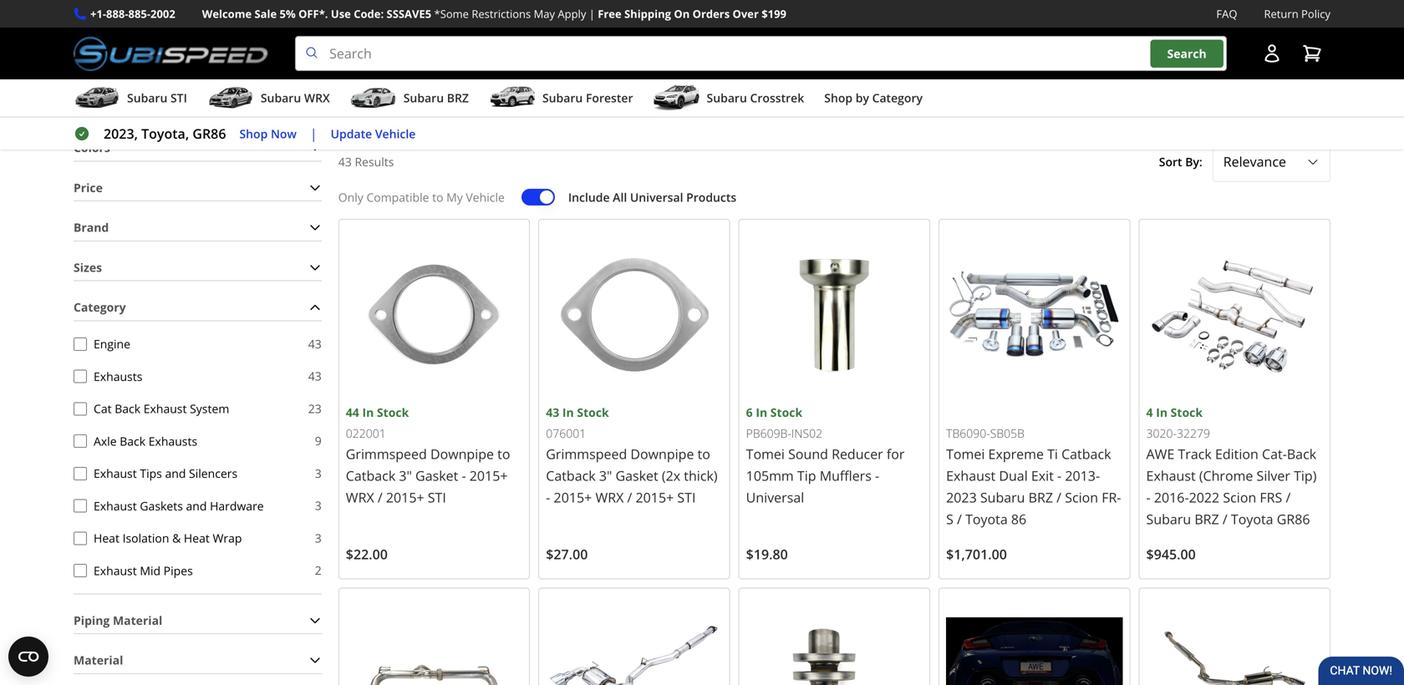 Task type: describe. For each thing, give the bounding box(es) containing it.
search input field
[[295, 36, 1227, 71]]

code:
[[354, 6, 384, 21]]

Select... button
[[1213, 142, 1331, 182]]

now
[[271, 126, 297, 142]]

on
[[674, 6, 690, 21]]

featured
[[642, 85, 725, 112]]

exit
[[1032, 467, 1054, 485]]

1 vertical spatial cat back exhaust system
[[94, 401, 229, 417]]

$1,701.00
[[947, 546, 1007, 564]]

2 horizontal spatial exhausts
[[392, 34, 444, 49]]

1 horizontal spatial exhaust tips and silencers
[[521, 34, 674, 49]]

2022
[[1190, 489, 1220, 507]]

axle inside axle back exhausts link
[[332, 34, 357, 49]]

1 horizontal spatial axle back exhausts
[[332, 34, 444, 49]]

cat-
[[1263, 445, 1288, 463]]

stock for awe track edition cat-back exhaust (chrome silver tip) - 2016-2022 scion frs / subaru brz / toyota gr86
[[1171, 405, 1203, 421]]

exhaust tips and silencers link
[[521, 26, 674, 49]]

grimmspeed for /
[[346, 445, 427, 463]]

downpipe for (2x
[[631, 445, 694, 463]]

stock for grimmspeed downpipe to catback 3" gasket (2x thick) - 2015+ wrx / 2015+ sti
[[577, 405, 609, 421]]

022001
[[346, 426, 386, 442]]

orders
[[693, 6, 730, 21]]

0 horizontal spatial |
[[310, 125, 317, 143]]

faq link
[[1217, 5, 1238, 23]]

4
[[1147, 405, 1154, 421]]

1 horizontal spatial gaskets
[[766, 34, 812, 49]]

return policy link
[[1265, 5, 1331, 23]]

4 in stock 3020-32279 awe track edition cat-back exhaust (chrome silver tip) - 2016-2022 scion frs / subaru brz / toyota gr86
[[1147, 405, 1317, 528]]

- inside tb6090-sb05b tomei expreme ti catback exhaust dual exit - 2013- 2023 subaru brz / scion fr- s / toyota 86
[[1058, 467, 1062, 485]]

Axle Back Exhausts button
[[74, 435, 87, 448]]

open widget image
[[8, 637, 48, 677]]

1 vertical spatial gaskets
[[140, 498, 183, 514]]

heat isolation & heat wrap link
[[937, 26, 1096, 49]]

- inside 43 in stock 076001 grimmspeed downpipe to catback 3" gasket (2x thick) - 2015+ wrx / 2015+ sti
[[546, 489, 551, 507]]

1 horizontal spatial exhaust gaskets and hardware
[[716, 34, 898, 49]]

universal inside 6 in stock pb609b-ins02 tomei sound reducer for 105mm tip mufflers - universal
[[746, 489, 805, 507]]

$945.00
[[1147, 546, 1196, 564]]

(chrome
[[1200, 467, 1254, 485]]

3" for 2015+
[[399, 467, 412, 485]]

subaru inside tb6090-sb05b tomei expreme ti catback exhaust dual exit - 2013- 2023 subaru brz / scion fr- s / toyota 86
[[981, 489, 1026, 507]]

in for grimmspeed downpipe to catback 3" gasket (2x thick) - 2015+ wrx / 2015+ sti
[[563, 405, 574, 421]]

$22.00
[[346, 546, 388, 564]]

shop now link
[[240, 124, 297, 143]]

sort
[[1160, 154, 1183, 170]]

1 vertical spatial cat
[[94, 401, 112, 417]]

exhaust inside exhaust mid pipes link
[[1173, 34, 1220, 49]]

/ inside 43 in stock 076001 grimmspeed downpipe to catback 3" gasket (2x thick) - 2015+ wrx / 2015+ sti
[[628, 489, 632, 507]]

colors button
[[74, 135, 322, 161]]

subaru for subaru crosstrek
[[707, 90, 747, 106]]

sizes
[[74, 260, 102, 275]]

awe track edition cat-back exhaust (chrome silver tip) - 2016-2022 scion frs / subaru brz / toyota gr86 image
[[1147, 227, 1324, 403]]

edition
[[1216, 445, 1259, 463]]

0 horizontal spatial axle back exhausts
[[94, 433, 197, 449]]

Cat Back Exhaust System button
[[74, 402, 87, 416]]

awe track edition exhaust (diamond black tips) - 2016-2022 scion frs / subaru brz / toyota gr86 image
[[947, 596, 1123, 686]]

by
[[856, 90, 870, 106]]

0 horizontal spatial exhausts
[[94, 369, 142, 384]]

subaru for subaru sti
[[127, 90, 168, 106]]

885-
[[128, 6, 151, 21]]

0 vertical spatial hardware
[[840, 34, 898, 49]]

apply
[[558, 6, 586, 21]]

products
[[731, 85, 817, 112]]

include
[[568, 189, 610, 205]]

+1-
[[90, 6, 106, 21]]

1 horizontal spatial heat isolation & heat wrap
[[937, 34, 1096, 49]]

restrictions
[[472, 6, 531, 21]]

material inside dropdown button
[[113, 613, 162, 629]]

1 vertical spatial &
[[172, 531, 181, 546]]

category
[[74, 299, 126, 315]]

wrx inside 43 in stock 076001 grimmspeed downpipe to catback 3" gasket (2x thick) - 2015+ wrx / 2015+ sti
[[596, 489, 624, 507]]

reducer
[[832, 445, 884, 463]]

subaru sti button
[[74, 83, 187, 116]]

forester
[[586, 90, 633, 106]]

only compatible to my vehicle
[[338, 189, 505, 205]]

sssave5
[[387, 6, 432, 21]]

0 horizontal spatial hardware
[[210, 498, 264, 514]]

sb05b
[[991, 426, 1025, 442]]

1 horizontal spatial pipes
[[1248, 34, 1279, 49]]

subaru crosstrek
[[707, 90, 805, 106]]

gr86 inside 4 in stock 3020-32279 awe track edition cat-back exhaust (chrome silver tip) - 2016-2022 scion frs / subaru brz / toyota gr86
[[1277, 510, 1311, 528]]

43 results
[[338, 154, 394, 170]]

subaru forester button
[[489, 83, 633, 116]]

my
[[447, 189, 463, 205]]

0 horizontal spatial exhaust tips and silencers
[[94, 466, 238, 482]]

a subaru forester thumbnail image image
[[489, 85, 536, 110]]

subaru brz button
[[350, 83, 469, 116]]

+1-888-885-2002
[[90, 6, 175, 21]]

sound
[[789, 445, 829, 463]]

tomei inside tb6090-sb05b tomei expreme ti catback exhaust dual exit - 2013- 2023 subaru brz / scion fr- s / toyota 86
[[947, 445, 985, 463]]

0 vertical spatial wrap
[[1065, 34, 1096, 49]]

tips inside exhaust tips and silencers link
[[570, 34, 594, 49]]

a subaru brz thumbnail image image
[[350, 85, 397, 110]]

1 horizontal spatial silencers
[[622, 34, 674, 49]]

sti inside 44 in stock 022001 grimmspeed downpipe to catback 3" gasket - 2015+ wrx / 2015+ sti
[[428, 489, 446, 507]]

gasket for /
[[616, 467, 659, 485]]

free
[[598, 6, 622, 21]]

brand
[[74, 220, 109, 235]]

subaru inside 4 in stock 3020-32279 awe track edition cat-back exhaust (chrome silver tip) - 2016-2022 scion frs / subaru brz / toyota gr86
[[1147, 510, 1192, 528]]

engine
[[94, 336, 130, 352]]

sti inside 43 in stock 076001 grimmspeed downpipe to catback 3" gasket (2x thick) - 2015+ wrx / 2015+ sti
[[678, 489, 696, 507]]

vehicle inside button
[[375, 126, 416, 142]]

in for awe track edition cat-back exhaust (chrome silver tip) - 2016-2022 scion frs / subaru brz / toyota gr86
[[1157, 405, 1168, 421]]

0 vertical spatial exhaust mid pipes
[[1173, 34, 1279, 49]]

results
[[355, 154, 394, 170]]

0 horizontal spatial universal
[[630, 189, 684, 205]]

gasket for sti
[[416, 467, 458, 485]]

2023, toyota, gr86
[[104, 125, 226, 143]]

exhaust mid pipes link
[[1173, 26, 1279, 49]]

$199
[[762, 6, 787, 21]]

a subaru crosstrek thumbnail image image
[[653, 85, 700, 110]]

piping material
[[74, 613, 162, 629]]

in for tomei sound reducer for 105mm tip mufflers - universal
[[756, 405, 768, 421]]

exhaust inside cat back exhaust system link
[[159, 34, 206, 49]]

a subaru wrx thumbnail image image
[[207, 85, 254, 110]]

44
[[346, 405, 359, 421]]

products
[[687, 189, 737, 205]]

search
[[1168, 45, 1207, 61]]

subaru for subaru brz
[[404, 90, 444, 106]]

tb6090-sb05b tomei expreme ti catback exhaust dual exit - 2013- 2023 subaru brz / scion fr- s / toyota 86
[[947, 426, 1122, 528]]

subaru brz
[[404, 90, 469, 106]]

43 inside 43 in stock 076001 grimmspeed downpipe to catback 3" gasket (2x thick) - 2015+ wrx / 2015+ sti
[[546, 405, 560, 421]]

0 vertical spatial mid
[[1223, 34, 1245, 49]]

update vehicle button
[[331, 124, 416, 143]]

Exhaust Gaskets and Hardware button
[[74, 500, 87, 513]]

tomei sound reducer for 105mm tip mufflers - universal image
[[746, 227, 923, 403]]

shop for shop by category
[[825, 90, 853, 106]]

brz inside 4 in stock 3020-32279 awe track edition cat-back exhaust (chrome silver tip) - 2016-2022 scion frs / subaru brz / toyota gr86
[[1195, 510, 1220, 528]]

1 vertical spatial axle
[[94, 433, 117, 449]]

back inside 4 in stock 3020-32279 awe track edition cat-back exhaust (chrome silver tip) - 2016-2022 scion frs / subaru brz / toyota gr86
[[1288, 445, 1317, 463]]

exhaust inside tb6090-sb05b tomei expreme ti catback exhaust dual exit - 2013- 2023 subaru brz / scion fr- s / toyota 86
[[947, 467, 996, 485]]

tip)
[[1294, 467, 1317, 485]]

use
[[331, 6, 351, 21]]

back right the 'cat back exhaust system' button
[[115, 401, 141, 417]]

subaru for subaru forester
[[543, 90, 583, 106]]

mufflers
[[820, 467, 872, 485]]

in for grimmspeed downpipe to catback 3" gasket - 2015+ wrx / 2015+ sti
[[362, 405, 374, 421]]

only
[[338, 189, 364, 205]]

system inside cat back exhaust system link
[[209, 34, 251, 49]]

catback inside tb6090-sb05b tomei expreme ti catback exhaust dual exit - 2013- 2023 subaru brz / scion fr- s / toyota 86
[[1062, 445, 1112, 463]]

6
[[746, 405, 753, 421]]

silver
[[1257, 467, 1291, 485]]

grimmspeed downpipe to catback 3" gasket (2x thick) - 2015+ wrx / 2015+ sti image
[[546, 227, 723, 403]]

stock for grimmspeed downpipe to catback 3" gasket - 2015+ wrx / 2015+ sti
[[377, 405, 409, 421]]

subaru sti
[[127, 90, 187, 106]]

over
[[733, 6, 759, 21]]

price
[[74, 180, 103, 196]]

2023
[[947, 489, 977, 507]]

0 horizontal spatial mid
[[140, 563, 161, 579]]



Task type: vqa. For each thing, say whether or not it's contained in the screenshot.


Task type: locate. For each thing, give the bounding box(es) containing it.
cat back exhaust system right the 'cat back exhaust system' button
[[94, 401, 229, 417]]

2 toyota from the left
[[1232, 510, 1274, 528]]

back down code:
[[360, 34, 389, 49]]

Exhaust Mid Pipes button
[[74, 564, 87, 578]]

tomei inside 6 in stock pb609b-ins02 tomei sound reducer for 105mm tip mufflers - universal
[[746, 445, 785, 463]]

mid up piping material
[[140, 563, 161, 579]]

shipping
[[625, 6, 671, 21]]

catback for grimmspeed downpipe to catback 3" gasket - 2015+ wrx / 2015+ sti
[[346, 467, 396, 485]]

1 vertical spatial exhaust tips and silencers
[[94, 466, 238, 482]]

stock up 32279
[[1171, 405, 1203, 421]]

0 horizontal spatial to
[[432, 189, 444, 205]]

3 stock from the left
[[771, 405, 803, 421]]

1 toyota from the left
[[966, 510, 1008, 528]]

brz down 2022
[[1195, 510, 1220, 528]]

axle down use
[[332, 34, 357, 49]]

3" inside 43 in stock 076001 grimmspeed downpipe to catback 3" gasket (2x thick) - 2015+ wrx / 2015+ sti
[[599, 467, 612, 485]]

sti
[[171, 90, 187, 106], [428, 489, 446, 507], [678, 489, 696, 507]]

3 for exhaust tips and silencers
[[315, 466, 322, 482]]

1 horizontal spatial sti
[[428, 489, 446, 507]]

toyota,
[[141, 125, 189, 143]]

axle right axle back exhausts "button" on the left
[[94, 433, 117, 449]]

0 horizontal spatial exhaust gaskets and hardware
[[94, 498, 264, 514]]

2 3 from the top
[[315, 498, 322, 514]]

cat back exhaust system link
[[105, 26, 251, 49]]

1 vertical spatial wrap
[[213, 531, 242, 546]]

0 horizontal spatial tomei
[[746, 445, 785, 463]]

(2x
[[662, 467, 681, 485]]

heat
[[937, 34, 965, 49], [1034, 34, 1062, 49], [94, 531, 120, 546], [184, 531, 210, 546]]

1 horizontal spatial to
[[498, 445, 510, 463]]

2023,
[[104, 125, 138, 143]]

return policy
[[1265, 6, 1331, 21]]

downpipe inside 43 in stock 076001 grimmspeed downpipe to catback 3" gasket (2x thick) - 2015+ wrx / 2015+ sti
[[631, 445, 694, 463]]

2 in from the left
[[563, 405, 574, 421]]

wrx inside "dropdown button"
[[304, 90, 330, 106]]

0 horizontal spatial wrap
[[213, 531, 242, 546]]

0 horizontal spatial isolation
[[123, 531, 169, 546]]

in right 4
[[1157, 405, 1168, 421]]

for
[[887, 445, 905, 463]]

exhaust inside exhaust gaskets and hardware link
[[716, 34, 763, 49]]

to for grimmspeed downpipe to catback 3" gasket - 2015+ wrx / 2015+ sti
[[498, 445, 510, 463]]

2 grimmspeed from the left
[[546, 445, 627, 463]]

may
[[534, 6, 555, 21]]

silencers
[[622, 34, 674, 49], [189, 466, 238, 482]]

ins02
[[792, 426, 823, 442]]

1 vertical spatial |
[[310, 125, 317, 143]]

23
[[308, 401, 322, 417]]

material right the piping
[[113, 613, 162, 629]]

brz down exit
[[1029, 489, 1054, 507]]

1 horizontal spatial grimmspeed
[[546, 445, 627, 463]]

1 horizontal spatial exhausts
[[149, 433, 197, 449]]

exhaust inside exhaust tips and silencers link
[[521, 34, 567, 49]]

cat inside cat back exhaust system link
[[105, 34, 125, 49]]

material
[[113, 613, 162, 629], [74, 653, 123, 669]]

1 horizontal spatial |
[[589, 6, 595, 21]]

2 tomei from the left
[[746, 445, 785, 463]]

0 vertical spatial tips
[[570, 34, 594, 49]]

0 horizontal spatial exhaust mid pipes
[[94, 563, 193, 579]]

catback inside 43 in stock 076001 grimmspeed downpipe to catback 3" gasket (2x thick) - 2015+ wrx / 2015+ sti
[[546, 467, 596, 485]]

axle back exhausts link
[[332, 26, 444, 49]]

1 3" from the left
[[399, 467, 412, 485]]

exhausts
[[392, 34, 444, 49], [94, 369, 142, 384], [149, 433, 197, 449]]

wrx inside 44 in stock 022001 grimmspeed downpipe to catback 3" gasket - 2015+ wrx / 2015+ sti
[[346, 489, 374, 507]]

$27.00
[[546, 546, 588, 564]]

subaru inside "dropdown button"
[[261, 90, 301, 106]]

1 vertical spatial brz
[[1029, 489, 1054, 507]]

Heat Isolation & Heat Wrap button
[[74, 532, 87, 545]]

cat right the 'cat back exhaust system' button
[[94, 401, 112, 417]]

0 vertical spatial 3
[[315, 466, 322, 482]]

s
[[947, 510, 954, 528]]

to inside 44 in stock 022001 grimmspeed downpipe to catback 3" gasket - 2015+ wrx / 2015+ sti
[[498, 445, 510, 463]]

- inside 4 in stock 3020-32279 awe track edition cat-back exhaust (chrome silver tip) - 2016-2022 scion frs / subaru brz / toyota gr86
[[1147, 489, 1151, 507]]

brz inside tb6090-sb05b tomei expreme ti catback exhaust dual exit - 2013- 2023 subaru brz / scion fr- s / toyota 86
[[1029, 489, 1054, 507]]

thick)
[[684, 467, 718, 485]]

universal down 105mm
[[746, 489, 805, 507]]

6 in stock pb609b-ins02 tomei sound reducer for 105mm tip mufflers - universal
[[746, 405, 905, 507]]

1 horizontal spatial wrx
[[346, 489, 374, 507]]

stock inside 43 in stock 076001 grimmspeed downpipe to catback 3" gasket (2x thick) - 2015+ wrx / 2015+ sti
[[577, 405, 609, 421]]

1 vertical spatial pipes
[[164, 563, 193, 579]]

2 gasket from the left
[[616, 467, 659, 485]]

| right now in the top left of the page
[[310, 125, 317, 143]]

policy
[[1302, 6, 1331, 21]]

- inside 44 in stock 022001 grimmspeed downpipe to catback 3" gasket - 2015+ wrx / 2015+ sti
[[462, 467, 466, 485]]

shop for shop now
[[240, 126, 268, 142]]

1 horizontal spatial toyota
[[1232, 510, 1274, 528]]

gasket inside 44 in stock 022001 grimmspeed downpipe to catback 3" gasket - 2015+ wrx / 2015+ sti
[[416, 467, 458, 485]]

3 3 from the top
[[315, 530, 322, 546]]

1 stock from the left
[[377, 405, 409, 421]]

downpipe for -
[[431, 445, 494, 463]]

gr86 down a subaru wrx thumbnail image
[[193, 125, 226, 143]]

0 vertical spatial cat
[[105, 34, 125, 49]]

subaru for subaru wrx
[[261, 90, 301, 106]]

sizes button
[[74, 255, 322, 281]]

shop by category button
[[825, 83, 923, 116]]

tomei expreme ti catback exhaust dual exit - 2013-2023 subaru brz / scion fr-s / toyota 86 image
[[947, 227, 1123, 403]]

shop by category
[[825, 90, 923, 106]]

0 horizontal spatial heat isolation & heat wrap
[[94, 531, 242, 546]]

1 horizontal spatial tips
[[570, 34, 594, 49]]

1 horizontal spatial 3"
[[599, 467, 612, 485]]

1 horizontal spatial isolation
[[968, 34, 1019, 49]]

2 horizontal spatial brz
[[1195, 510, 1220, 528]]

1 vertical spatial silencers
[[189, 466, 238, 482]]

tips right exhaust tips and silencers button
[[140, 466, 162, 482]]

scion inside tb6090-sb05b tomei expreme ti catback exhaust dual exit - 2013- 2023 subaru brz / scion fr- s / toyota 86
[[1065, 489, 1099, 507]]

fr-
[[1102, 489, 1122, 507]]

/ inside 44 in stock 022001 grimmspeed downpipe to catback 3" gasket - 2015+ wrx / 2015+ sti
[[378, 489, 383, 507]]

0 horizontal spatial gaskets
[[140, 498, 183, 514]]

gr86
[[193, 125, 226, 143], [1277, 510, 1311, 528]]

pipes
[[1248, 34, 1279, 49], [164, 563, 193, 579]]

exhaust mid pipes
[[1173, 34, 1279, 49], [94, 563, 193, 579]]

1 vertical spatial exhausts
[[94, 369, 142, 384]]

0 vertical spatial exhaust gaskets and hardware
[[716, 34, 898, 49]]

tips down apply
[[570, 34, 594, 49]]

0 horizontal spatial toyota
[[966, 510, 1008, 528]]

1 in from the left
[[362, 405, 374, 421]]

0 vertical spatial &
[[1022, 34, 1031, 49]]

subaru wrx
[[261, 90, 330, 106]]

vehicle
[[375, 126, 416, 142], [466, 189, 505, 205]]

sale
[[255, 6, 277, 21]]

toyota
[[966, 510, 1008, 528], [1232, 510, 1274, 528]]

stock up 076001 at the bottom of page
[[577, 405, 609, 421]]

2 vertical spatial brz
[[1195, 510, 1220, 528]]

subispeed logo image
[[74, 36, 268, 71]]

0 vertical spatial silencers
[[622, 34, 674, 49]]

include all universal products
[[568, 189, 737, 205]]

track
[[1179, 445, 1212, 463]]

shop down exhaust tips and silencers link
[[588, 85, 636, 112]]

3 for heat isolation & heat wrap
[[315, 530, 322, 546]]

gasket inside 43 in stock 076001 grimmspeed downpipe to catback 3" gasket (2x thick) - 2015+ wrx / 2015+ sti
[[616, 467, 659, 485]]

0 horizontal spatial pipes
[[164, 563, 193, 579]]

back down 885-
[[128, 34, 156, 49]]

2016-
[[1155, 489, 1190, 507]]

1 horizontal spatial shop
[[588, 85, 636, 112]]

2 3" from the left
[[599, 467, 612, 485]]

0 vertical spatial cat back exhaust system
[[105, 34, 251, 49]]

remark 4.5" axle-back (double wall stainless tip) - 2022-2023 subaru brz / toyota gr86 image
[[346, 596, 523, 686]]

catback down 022001
[[346, 467, 396, 485]]

dual
[[1000, 467, 1028, 485]]

category button
[[74, 295, 322, 321]]

toyota inside 4 in stock 3020-32279 awe track edition cat-back exhaust (chrome silver tip) - 2016-2022 scion frs / subaru brz / toyota gr86
[[1232, 510, 1274, 528]]

shop featured products
[[588, 85, 817, 112]]

catback inside 44 in stock 022001 grimmspeed downpipe to catback 3" gasket - 2015+ wrx / 2015+ sti
[[346, 467, 396, 485]]

4 in from the left
[[1157, 405, 1168, 421]]

colors
[[74, 140, 110, 156]]

search button
[[1151, 40, 1224, 68]]

gaskets
[[766, 34, 812, 49], [140, 498, 183, 514]]

awe touring edition exhaust (chrome silver tips) - 2016-2022 subaru brz / toyota gr86 image
[[546, 596, 723, 686]]

exhaust
[[159, 34, 206, 49], [521, 34, 567, 49], [716, 34, 763, 49], [1173, 34, 1220, 49], [144, 401, 187, 417], [94, 466, 137, 482], [947, 467, 996, 485], [1147, 467, 1196, 485], [94, 498, 137, 514], [94, 563, 137, 579]]

heat isolation & heat wrap
[[937, 34, 1096, 49], [94, 531, 242, 546]]

exhaust mid pipes down 'faq' link
[[1173, 34, 1279, 49]]

3020-
[[1147, 426, 1177, 442]]

brz inside dropdown button
[[447, 90, 469, 106]]

1 vertical spatial tips
[[140, 466, 162, 482]]

1 downpipe from the left
[[431, 445, 494, 463]]

tomei down pb609b-
[[746, 445, 785, 463]]

1 grimmspeed from the left
[[346, 445, 427, 463]]

1 gasket from the left
[[416, 467, 458, 485]]

invidia exhaust silencer n1 systems 101mm  - universal image
[[746, 596, 923, 686]]

$19.80
[[746, 546, 788, 564]]

grimmspeed down 076001 at the bottom of page
[[546, 445, 627, 463]]

3 in from the left
[[756, 405, 768, 421]]

downpipe inside 44 in stock 022001 grimmspeed downpipe to catback 3" gasket - 2015+ wrx / 2015+ sti
[[431, 445, 494, 463]]

3 for exhaust gaskets and hardware
[[315, 498, 322, 514]]

in inside 4 in stock 3020-32279 awe track edition cat-back exhaust (chrome silver tip) - 2016-2022 scion frs / subaru brz / toyota gr86
[[1157, 405, 1168, 421]]

axle back exhausts down code:
[[332, 34, 444, 49]]

1 vertical spatial exhaust mid pipes
[[94, 563, 193, 579]]

0 horizontal spatial downpipe
[[431, 445, 494, 463]]

universal right all
[[630, 189, 684, 205]]

grimmspeed inside 43 in stock 076001 grimmspeed downpipe to catback 3" gasket (2x thick) - 2015+ wrx / 2015+ sti
[[546, 445, 627, 463]]

subaru wrx button
[[207, 83, 330, 116]]

exhaust mid pipes up piping material
[[94, 563, 193, 579]]

1 vertical spatial axle back exhausts
[[94, 433, 197, 449]]

shop left by
[[825, 90, 853, 106]]

cat
[[105, 34, 125, 49], [94, 401, 112, 417]]

|
[[589, 6, 595, 21], [310, 125, 317, 143]]

0 horizontal spatial scion
[[1065, 489, 1099, 507]]

0 vertical spatial heat isolation & heat wrap
[[937, 34, 1096, 49]]

32279
[[1177, 426, 1211, 442]]

Exhaust Tips and Silencers button
[[74, 467, 87, 481]]

1 horizontal spatial wrap
[[1065, 34, 1096, 49]]

shop left now in the top left of the page
[[240, 126, 268, 142]]

888-
[[106, 6, 128, 21]]

0 horizontal spatial vehicle
[[375, 126, 416, 142]]

off*.
[[299, 6, 328, 21]]

0 horizontal spatial shop
[[240, 126, 268, 142]]

2 downpipe from the left
[[631, 445, 694, 463]]

vehicle right my
[[466, 189, 505, 205]]

2 horizontal spatial shop
[[825, 90, 853, 106]]

86
[[1012, 510, 1027, 528]]

2 stock from the left
[[577, 405, 609, 421]]

1 horizontal spatial catback
[[546, 467, 596, 485]]

scion down 2013-
[[1065, 489, 1099, 507]]

2 horizontal spatial sti
[[678, 489, 696, 507]]

Engine button
[[74, 338, 87, 351]]

in inside 6 in stock pb609b-ins02 tomei sound reducer for 105mm tip mufflers - universal
[[756, 405, 768, 421]]

mid down 'faq' link
[[1223, 34, 1245, 49]]

button image
[[1263, 44, 1283, 64]]

1 scion from the left
[[1065, 489, 1099, 507]]

0 horizontal spatial sti
[[171, 90, 187, 106]]

catback for grimmspeed downpipe to catback 3" gasket (2x thick) - 2015+ wrx / 2015+ sti
[[546, 467, 596, 485]]

catback up 2013-
[[1062, 445, 1112, 463]]

axle back exhausts right axle back exhausts "button" on the left
[[94, 433, 197, 449]]

0 horizontal spatial gasket
[[416, 467, 458, 485]]

5%
[[280, 6, 296, 21]]

1 vertical spatial vehicle
[[466, 189, 505, 205]]

shop for shop featured products
[[588, 85, 636, 112]]

1 horizontal spatial gr86
[[1277, 510, 1311, 528]]

1 vertical spatial gr86
[[1277, 510, 1311, 528]]

0 vertical spatial isolation
[[968, 34, 1019, 49]]

grimmspeed downpipe to catback 3" gasket - 2015+ wrx / 2015+ sti image
[[346, 227, 523, 403]]

vehicle up results
[[375, 126, 416, 142]]

gr86 down frs
[[1277, 510, 1311, 528]]

toyota left 86
[[966, 510, 1008, 528]]

3" inside 44 in stock 022001 grimmspeed downpipe to catback 3" gasket - 2015+ wrx / 2015+ sti
[[399, 467, 412, 485]]

in inside 44 in stock 022001 grimmspeed downpipe to catback 3" gasket - 2015+ wrx / 2015+ sti
[[362, 405, 374, 421]]

1 vertical spatial system
[[190, 401, 229, 417]]

0 horizontal spatial brz
[[447, 90, 469, 106]]

0 vertical spatial |
[[589, 6, 595, 21]]

0 vertical spatial axle
[[332, 34, 357, 49]]

9
[[315, 433, 322, 449]]

select... image
[[1307, 155, 1320, 169]]

material inside dropdown button
[[74, 653, 123, 669]]

gaskets right exhaust gaskets and hardware button
[[140, 498, 183, 514]]

remark sports touring cat-back exhaust stainless steel tip cover - 2022+ subaru brz / 2022+ toyota gr86 image
[[1147, 596, 1324, 686]]

universal
[[630, 189, 684, 205], [746, 489, 805, 507]]

shop now
[[240, 126, 297, 142]]

1 3 from the top
[[315, 466, 322, 482]]

2 horizontal spatial to
[[698, 445, 711, 463]]

1 horizontal spatial universal
[[746, 489, 805, 507]]

2 scion from the left
[[1224, 489, 1257, 507]]

stock inside 4 in stock 3020-32279 awe track edition cat-back exhaust (chrome silver tip) - 2016-2022 scion frs / subaru brz / toyota gr86
[[1171, 405, 1203, 421]]

0 vertical spatial universal
[[630, 189, 684, 205]]

1 horizontal spatial hardware
[[840, 34, 898, 49]]

1 vertical spatial heat isolation & heat wrap
[[94, 531, 242, 546]]

tomei down 'tb6090-' at right bottom
[[947, 445, 985, 463]]

material down the piping
[[74, 653, 123, 669]]

stock up 022001
[[377, 405, 409, 421]]

0 horizontal spatial catback
[[346, 467, 396, 485]]

0 horizontal spatial wrx
[[304, 90, 330, 106]]

2 horizontal spatial wrx
[[596, 489, 624, 507]]

sti inside dropdown button
[[171, 90, 187, 106]]

0 horizontal spatial grimmspeed
[[346, 445, 427, 463]]

stock inside 44 in stock 022001 grimmspeed downpipe to catback 3" gasket - 2015+ wrx / 2015+ sti
[[377, 405, 409, 421]]

to inside 43 in stock 076001 grimmspeed downpipe to catback 3" gasket (2x thick) - 2015+ wrx / 2015+ sti
[[698, 445, 711, 463]]

2002
[[151, 6, 175, 21]]

back right axle back exhausts "button" on the left
[[120, 433, 146, 449]]

0 vertical spatial gaskets
[[766, 34, 812, 49]]

2 horizontal spatial catback
[[1062, 445, 1112, 463]]

1 horizontal spatial gasket
[[616, 467, 659, 485]]

2 vertical spatial exhausts
[[149, 433, 197, 449]]

1 horizontal spatial downpipe
[[631, 445, 694, 463]]

in right 6
[[756, 405, 768, 421]]

3" for wrx
[[599, 467, 612, 485]]

tb6090-
[[947, 426, 991, 442]]

grimmspeed down 022001
[[346, 445, 427, 463]]

exhaust inside 4 in stock 3020-32279 awe track edition cat-back exhaust (chrome silver tip) - 2016-2022 scion frs / subaru brz / toyota gr86
[[1147, 467, 1196, 485]]

1 horizontal spatial tomei
[[947, 445, 985, 463]]

44 in stock 022001 grimmspeed downpipe to catback 3" gasket - 2015+ wrx / 2015+ sti
[[346, 405, 510, 507]]

0 horizontal spatial 3"
[[399, 467, 412, 485]]

awe
[[1147, 445, 1175, 463]]

1 vertical spatial hardware
[[210, 498, 264, 514]]

scion
[[1065, 489, 1099, 507], [1224, 489, 1257, 507]]

stock up pb609b-
[[771, 405, 803, 421]]

system
[[209, 34, 251, 49], [190, 401, 229, 417]]

grimmspeed for 2015+
[[546, 445, 627, 463]]

toyota inside tb6090-sb05b tomei expreme ti catback exhaust dual exit - 2013- 2023 subaru brz / scion fr- s / toyota 86
[[966, 510, 1008, 528]]

43 in stock 076001 grimmspeed downpipe to catback 3" gasket (2x thick) - 2015+ wrx / 2015+ sti
[[546, 405, 718, 507]]

hardware
[[840, 34, 898, 49], [210, 498, 264, 514]]

stock inside 6 in stock pb609b-ins02 tomei sound reducer for 105mm tip mufflers - universal
[[771, 405, 803, 421]]

4 stock from the left
[[1171, 405, 1203, 421]]

scion down (chrome
[[1224, 489, 1257, 507]]

scion inside 4 in stock 3020-32279 awe track edition cat-back exhaust (chrome silver tip) - 2016-2022 scion frs / subaru brz / toyota gr86
[[1224, 489, 1257, 507]]

gaskets down '$199'
[[766, 34, 812, 49]]

| left free
[[589, 6, 595, 21]]

Exhausts button
[[74, 370, 87, 383]]

shop inside dropdown button
[[825, 90, 853, 106]]

a subaru sti thumbnail image image
[[74, 85, 120, 110]]

0 vertical spatial brz
[[447, 90, 469, 106]]

to for grimmspeed downpipe to catback 3" gasket (2x thick) - 2015+ wrx / 2015+ sti
[[698, 445, 711, 463]]

1 vertical spatial exhaust gaskets and hardware
[[94, 498, 264, 514]]

downpipe
[[431, 445, 494, 463], [631, 445, 694, 463]]

0 vertical spatial exhaust tips and silencers
[[521, 34, 674, 49]]

brand button
[[74, 215, 322, 241]]

1 horizontal spatial &
[[1022, 34, 1031, 49]]

in up 076001 at the bottom of page
[[563, 405, 574, 421]]

material button
[[74, 648, 322, 674]]

cat down 888-
[[105, 34, 125, 49]]

catback down 076001 at the bottom of page
[[546, 467, 596, 485]]

isolation inside heat isolation & heat wrap link
[[968, 34, 1019, 49]]

- inside 6 in stock pb609b-ins02 tomei sound reducer for 105mm tip mufflers - universal
[[875, 467, 880, 485]]

toyota down frs
[[1232, 510, 1274, 528]]

0 horizontal spatial silencers
[[189, 466, 238, 482]]

piping material button
[[74, 608, 322, 634]]

pipes down return
[[1248, 34, 1279, 49]]

back up tip)
[[1288, 445, 1317, 463]]

catback
[[1062, 445, 1112, 463], [346, 467, 396, 485], [546, 467, 596, 485]]

pipes up piping material dropdown button
[[164, 563, 193, 579]]

1 vertical spatial isolation
[[123, 531, 169, 546]]

welcome sale 5% off*. use code: sssave5 *some restrictions may apply | free shipping on orders over $199
[[202, 6, 787, 21]]

grimmspeed inside 44 in stock 022001 grimmspeed downpipe to catback 3" gasket - 2015+ wrx / 2015+ sti
[[346, 445, 427, 463]]

brz left a subaru forester thumbnail image
[[447, 90, 469, 106]]

in inside 43 in stock 076001 grimmspeed downpipe to catback 3" gasket (2x thick) - 2015+ wrx / 2015+ sti
[[563, 405, 574, 421]]

in right 44
[[362, 405, 374, 421]]

compatible
[[367, 189, 429, 205]]

stock for tomei sound reducer for 105mm tip mufflers - universal
[[771, 405, 803, 421]]

3"
[[399, 467, 412, 485], [599, 467, 612, 485]]

cat back exhaust system down 2002
[[105, 34, 251, 49]]

update
[[331, 126, 372, 142]]

1 tomei from the left
[[947, 445, 985, 463]]

0 vertical spatial gr86
[[193, 125, 226, 143]]

exhaust tips and silencers
[[521, 34, 674, 49], [94, 466, 238, 482]]

0 vertical spatial axle back exhausts
[[332, 34, 444, 49]]

piping
[[74, 613, 110, 629]]

exhaust gaskets and hardware link
[[716, 26, 898, 49]]

0 vertical spatial system
[[209, 34, 251, 49]]

1 horizontal spatial scion
[[1224, 489, 1257, 507]]



